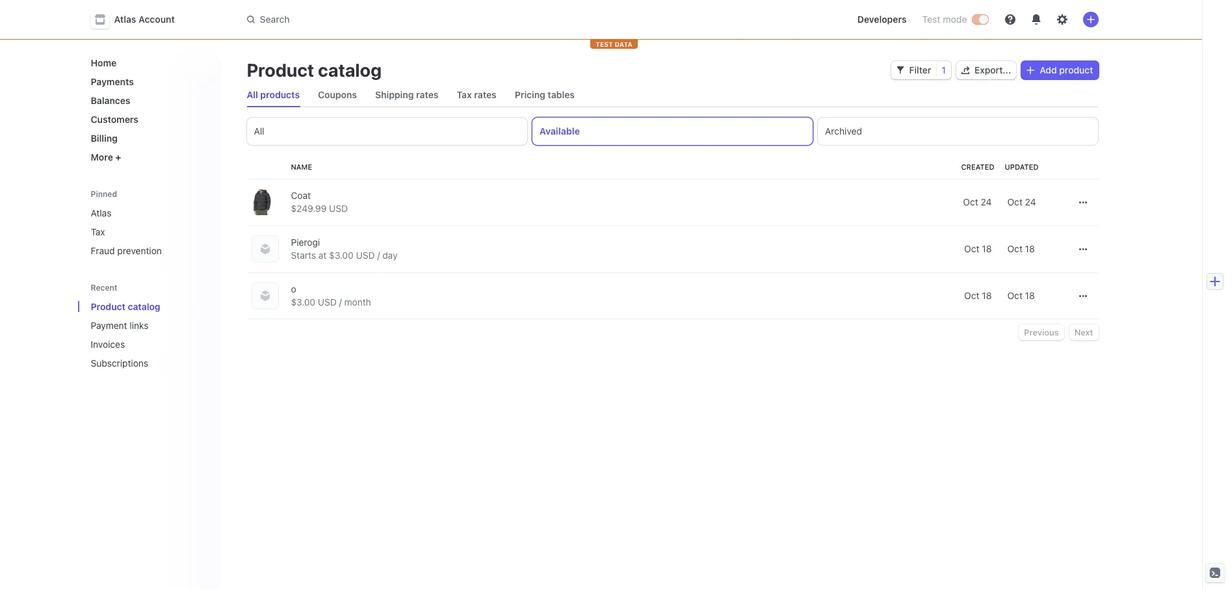 Task type: locate. For each thing, give the bounding box(es) containing it.
tax rates
[[457, 89, 497, 100]]

0 vertical spatial all
[[247, 89, 258, 100]]

svg image inside add product link
[[1027, 66, 1035, 74]]

developers link
[[852, 9, 912, 30]]

svg image left add
[[1027, 66, 1035, 74]]

atlas inside atlas link
[[91, 207, 112, 219]]

payment
[[91, 320, 127, 331]]

billing
[[91, 133, 118, 144]]

product catalog link
[[86, 296, 192, 317]]

tab list containing all
[[247, 118, 1099, 145]]

pinned navigation links element
[[86, 183, 213, 261]]

$3.00
[[329, 250, 354, 261], [291, 297, 316, 308]]

atlas left account
[[114, 14, 136, 25]]

0 horizontal spatial oct 24
[[963, 196, 992, 207]]

pierogi
[[291, 237, 320, 248]]

rates
[[416, 89, 439, 100], [474, 89, 497, 100]]

0 horizontal spatial rates
[[416, 89, 439, 100]]

product catalog up coupons
[[247, 59, 382, 81]]

all left products
[[247, 89, 258, 100]]

name
[[291, 163, 312, 171]]

0 vertical spatial $3.00
[[329, 250, 354, 261]]

1 vertical spatial tab list
[[247, 118, 1099, 145]]

coupons link
[[313, 86, 362, 104]]

$3.00 right at
[[329, 250, 354, 261]]

2 svg image from the left
[[1027, 66, 1035, 74]]

pinned element
[[86, 202, 210, 261]]

catalog up coupons
[[318, 59, 382, 81]]

catalog
[[318, 59, 382, 81], [128, 301, 160, 312]]

0 horizontal spatial /
[[339, 297, 342, 308]]

export...
[[975, 64, 1011, 75]]

tax right shipping rates
[[457, 89, 472, 100]]

catalog up links
[[128, 301, 160, 312]]

all inside button
[[254, 126, 264, 137]]

coat
[[291, 190, 311, 201]]

all
[[247, 89, 258, 100], [254, 126, 264, 137]]

rates left pricing
[[474, 89, 497, 100]]

2 oct 24 from the left
[[1008, 196, 1036, 207]]

tax inside tax link
[[91, 226, 105, 237]]

balances
[[91, 95, 130, 106]]

24 down created
[[981, 196, 992, 207]]

all down all products link
[[254, 126, 264, 137]]

archived button
[[818, 118, 1099, 145]]

1 vertical spatial usd
[[356, 250, 375, 261]]

home
[[91, 57, 117, 68]]

2 vertical spatial usd
[[318, 297, 337, 308]]

payment links link
[[86, 315, 192, 336]]

subscriptions link
[[86, 353, 192, 374]]

starts
[[291, 250, 316, 261]]

atlas inside atlas account button
[[114, 14, 136, 25]]

links
[[130, 320, 149, 331]]

pricing tables link
[[510, 86, 580, 104]]

add
[[1040, 64, 1057, 75]]

1 24 from the left
[[981, 196, 992, 207]]

next button
[[1070, 325, 1099, 340]]

0 horizontal spatial tax
[[91, 226, 105, 237]]

customers link
[[86, 109, 210, 130]]

Search search field
[[239, 7, 606, 32]]

products
[[260, 89, 300, 100]]

svg image left filter
[[897, 66, 904, 74]]

recent
[[91, 283, 117, 293]]

1 horizontal spatial catalog
[[318, 59, 382, 81]]

rates right shipping
[[416, 89, 439, 100]]

usd left day
[[356, 250, 375, 261]]

product up products
[[247, 59, 314, 81]]

product catalog up payment links at the bottom left of page
[[91, 301, 160, 312]]

$3.00 inside pierogi starts at $3.00 usd / day
[[329, 250, 354, 261]]

product catalog
[[247, 59, 382, 81], [91, 301, 160, 312]]

1 horizontal spatial rates
[[474, 89, 497, 100]]

/
[[377, 250, 380, 261], [339, 297, 342, 308]]

$3.00 down "o" at the left of the page
[[291, 297, 316, 308]]

1 horizontal spatial atlas
[[114, 14, 136, 25]]

0 horizontal spatial 24
[[981, 196, 992, 207]]

0 vertical spatial catalog
[[318, 59, 382, 81]]

1 vertical spatial atlas
[[91, 207, 112, 219]]

catalog inside the recent element
[[128, 301, 160, 312]]

pricing
[[515, 89, 546, 100]]

0 horizontal spatial product
[[91, 301, 126, 312]]

24
[[981, 196, 992, 207], [1025, 196, 1036, 207]]

/ left day
[[377, 250, 380, 261]]

notifications image
[[1031, 14, 1042, 25]]

add product
[[1040, 64, 1094, 75]]

available
[[540, 126, 580, 137]]

tax inside tax rates link
[[457, 89, 472, 100]]

$3.00 inside o $3.00 usd / month
[[291, 297, 316, 308]]

0 vertical spatial atlas
[[114, 14, 136, 25]]

shipping rates link
[[370, 86, 444, 104]]

0 horizontal spatial $3.00
[[291, 297, 316, 308]]

1 horizontal spatial 24
[[1025, 196, 1036, 207]]

1 vertical spatial product catalog
[[91, 301, 160, 312]]

1 vertical spatial $3.00
[[291, 297, 316, 308]]

1 vertical spatial all
[[254, 126, 264, 137]]

usd inside o $3.00 usd / month
[[318, 297, 337, 308]]

data
[[615, 40, 633, 48]]

shipping
[[375, 89, 414, 100]]

atlas down pinned
[[91, 207, 112, 219]]

recent navigation links element
[[78, 277, 221, 374]]

oct
[[963, 196, 979, 207], [1008, 196, 1023, 207], [965, 243, 980, 254], [1008, 243, 1023, 254], [965, 290, 980, 301], [1008, 290, 1023, 301]]

0 horizontal spatial atlas
[[91, 207, 112, 219]]

invoices link
[[86, 334, 192, 355]]

0 vertical spatial tab list
[[242, 83, 1099, 107]]

archived
[[825, 126, 862, 137]]

24 down updated
[[1025, 196, 1036, 207]]

search
[[260, 14, 290, 25]]

1 horizontal spatial /
[[377, 250, 380, 261]]

1 rates from the left
[[416, 89, 439, 100]]

atlas link
[[86, 202, 210, 224]]

tax for tax
[[91, 226, 105, 237]]

tax
[[457, 89, 472, 100], [91, 226, 105, 237]]

customers
[[91, 114, 138, 125]]

0 horizontal spatial svg image
[[897, 66, 904, 74]]

product up payment
[[91, 301, 126, 312]]

prevention
[[117, 245, 162, 256]]

test mode
[[923, 14, 967, 25]]

0 vertical spatial tax
[[457, 89, 472, 100]]

0 horizontal spatial product catalog
[[91, 301, 160, 312]]

fraud prevention
[[91, 245, 162, 256]]

tax for tax rates
[[457, 89, 472, 100]]

usd right $249.99
[[329, 203, 348, 214]]

oct 24 down created
[[963, 196, 992, 207]]

svg image
[[962, 66, 970, 74], [1079, 199, 1087, 206], [1079, 245, 1087, 253], [1079, 292, 1087, 300]]

18
[[982, 243, 992, 254], [1025, 243, 1035, 254], [982, 290, 992, 301], [1025, 290, 1035, 301]]

subscriptions
[[91, 358, 148, 369]]

updated
[[1005, 163, 1039, 171]]

pricing tables
[[515, 89, 575, 100]]

1 horizontal spatial product
[[247, 59, 314, 81]]

usd left month
[[318, 297, 337, 308]]

svg image for coat $249.99 usd
[[1079, 199, 1087, 206]]

svg image
[[897, 66, 904, 74], [1027, 66, 1035, 74]]

atlas
[[114, 14, 136, 25], [91, 207, 112, 219]]

oct 24
[[963, 196, 992, 207], [1008, 196, 1036, 207]]

1
[[942, 64, 946, 75]]

add product link
[[1022, 61, 1099, 79]]

1 vertical spatial product
[[91, 301, 126, 312]]

tax up fraud
[[91, 226, 105, 237]]

rates for shipping rates
[[416, 89, 439, 100]]

oct 18 link
[[713, 237, 997, 261], [1003, 237, 1062, 261], [713, 284, 997, 308], [1003, 284, 1062, 308]]

invoices
[[91, 339, 125, 350]]

tables
[[548, 89, 575, 100]]

0 horizontal spatial oct 24 link
[[713, 191, 997, 214]]

oct 24 down updated
[[1008, 196, 1036, 207]]

1 vertical spatial catalog
[[128, 301, 160, 312]]

usd inside coat $249.99 usd
[[329, 203, 348, 214]]

1 horizontal spatial product catalog
[[247, 59, 382, 81]]

+
[[115, 152, 121, 163]]

1 horizontal spatial oct 24 link
[[1003, 191, 1062, 214]]

next
[[1075, 327, 1094, 338]]

0 horizontal spatial catalog
[[128, 301, 160, 312]]

0 vertical spatial usd
[[329, 203, 348, 214]]

more +
[[91, 152, 121, 163]]

oct 24 link
[[713, 191, 997, 214], [1003, 191, 1062, 214]]

tab list
[[242, 83, 1099, 107], [247, 118, 1099, 145]]

1 horizontal spatial svg image
[[1027, 66, 1035, 74]]

all for all products
[[247, 89, 258, 100]]

1 horizontal spatial tax
[[457, 89, 472, 100]]

rates inside 'link'
[[416, 89, 439, 100]]

created
[[962, 163, 995, 171]]

coat $249.99 usd
[[291, 190, 348, 214]]

previous button
[[1019, 325, 1064, 340]]

product
[[247, 59, 314, 81], [91, 301, 126, 312]]

usd
[[329, 203, 348, 214], [356, 250, 375, 261], [318, 297, 337, 308]]

1 horizontal spatial oct 24
[[1008, 196, 1036, 207]]

/ left month
[[339, 297, 342, 308]]

oct 18
[[965, 243, 992, 254], [1008, 243, 1035, 254], [965, 290, 992, 301], [1008, 290, 1035, 301]]

1 vertical spatial /
[[339, 297, 342, 308]]

1 oct 24 link from the left
[[713, 191, 997, 214]]

0 vertical spatial /
[[377, 250, 380, 261]]

1 horizontal spatial $3.00
[[329, 250, 354, 261]]

2 rates from the left
[[474, 89, 497, 100]]

1 vertical spatial tax
[[91, 226, 105, 237]]

recent element
[[78, 296, 221, 374]]

o
[[291, 284, 296, 295]]



Task type: describe. For each thing, give the bounding box(es) containing it.
/ inside o $3.00 usd / month
[[339, 297, 342, 308]]

atlas account button
[[91, 10, 188, 29]]

account
[[139, 14, 175, 25]]

test
[[923, 14, 941, 25]]

/ inside pierogi starts at $3.00 usd / day
[[377, 250, 380, 261]]

usd inside pierogi starts at $3.00 usd / day
[[356, 250, 375, 261]]

product
[[1060, 64, 1094, 75]]

1 svg image from the left
[[897, 66, 904, 74]]

filter
[[910, 64, 932, 75]]

pinned
[[91, 189, 117, 199]]

$249.99
[[291, 203, 327, 214]]

0 vertical spatial product
[[247, 59, 314, 81]]

1 oct 24 from the left
[[963, 196, 992, 207]]

usd for coat $249.99 usd
[[329, 203, 348, 214]]

o $3.00 usd / month
[[291, 284, 371, 308]]

home link
[[86, 52, 210, 73]]

Search text field
[[239, 7, 606, 32]]

2 oct 24 link from the left
[[1003, 191, 1062, 214]]

payment links
[[91, 320, 149, 331]]

0 vertical spatial product catalog
[[247, 59, 382, 81]]

help image
[[1005, 14, 1016, 25]]

atlas account
[[114, 14, 175, 25]]

tax link
[[86, 221, 210, 243]]

svg image for o $3.00 usd / month
[[1079, 292, 1087, 300]]

core navigation links element
[[86, 52, 210, 168]]

at
[[319, 250, 327, 261]]

svg image for pierogi starts at $3.00 usd / day
[[1079, 245, 1087, 253]]

all products
[[247, 89, 300, 100]]

all products link
[[242, 86, 305, 104]]

shipping rates
[[375, 89, 439, 100]]

tab list containing all products
[[242, 83, 1099, 107]]

more
[[91, 152, 113, 163]]

mode
[[943, 14, 967, 25]]

day
[[383, 250, 398, 261]]

all for all
[[254, 126, 264, 137]]

atlas for atlas
[[91, 207, 112, 219]]

rates for tax rates
[[474, 89, 497, 100]]

coupons
[[318, 89, 357, 100]]

previous
[[1024, 327, 1059, 338]]

payments
[[91, 76, 134, 87]]

atlas for atlas account
[[114, 14, 136, 25]]

product inside the recent element
[[91, 301, 126, 312]]

fraud prevention link
[[86, 240, 210, 261]]

all button
[[247, 118, 527, 145]]

2 24 from the left
[[1025, 196, 1036, 207]]

usd for o $3.00 usd / month
[[318, 297, 337, 308]]

balances link
[[86, 90, 210, 111]]

test
[[596, 40, 613, 48]]

pierogi starts at $3.00 usd / day
[[291, 237, 398, 261]]

settings image
[[1057, 14, 1068, 25]]

payments link
[[86, 71, 210, 92]]

available button
[[533, 118, 813, 145]]

test data
[[596, 40, 633, 48]]

export... button
[[957, 61, 1017, 79]]

tax rates link
[[452, 86, 502, 104]]

developers
[[858, 14, 907, 25]]

month
[[344, 297, 371, 308]]

billing link
[[86, 127, 210, 149]]

fraud
[[91, 245, 115, 256]]

svg image inside the export... popup button
[[962, 66, 970, 74]]

product catalog inside the recent element
[[91, 301, 160, 312]]



Task type: vqa. For each thing, say whether or not it's contained in the screenshot.
Fraud prevention
yes



